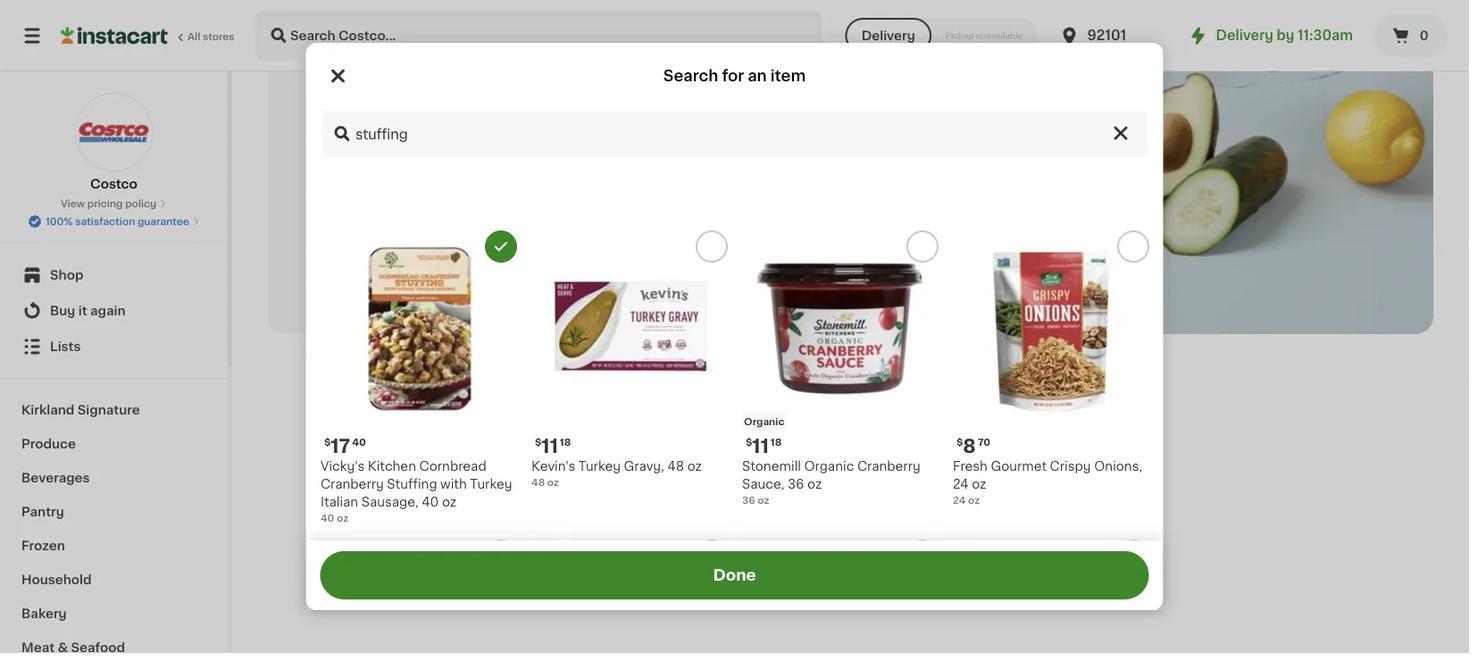 Task type: vqa. For each thing, say whether or not it's contained in the screenshot.
the bottommost the 36
yes



Task type: describe. For each thing, give the bounding box(es) containing it.
0 horizontal spatial items
[[767, 542, 802, 555]]

lists link
[[11, 329, 217, 365]]

3 product group from the left
[[742, 231, 939, 508]]

100% satisfaction guarantee
[[46, 217, 189, 227]]

satisfaction
[[75, 217, 135, 227]]

cranberry inside stonemill organic cranberry sauce, 36 oz 36 oz
[[857, 460, 921, 473]]

it
[[78, 305, 87, 317]]

Search Costco... field
[[320, 109, 1150, 159]]

gourmet
[[991, 460, 1047, 473]]

$ 8 70
[[957, 437, 991, 455]]

18 for stonemill
[[771, 437, 782, 447]]

sauce,
[[742, 478, 784, 491]]

11 for stonemill organic cranberry sauce, 36 oz
[[752, 437, 769, 455]]

fresh
[[953, 460, 988, 473]]

100%
[[46, 217, 73, 227]]

frozen
[[21, 540, 65, 552]]

service type group
[[846, 18, 1038, 54]]

1 to from the left
[[805, 542, 818, 555]]

stuffing
[[387, 478, 437, 491]]

$ 11 18 for stonemill organic cranberry sauce, 36 oz
[[746, 437, 782, 455]]

stonemill organic cranberry sauce, 36 oz 36 oz
[[742, 460, 921, 505]]

organic inside stonemill organic cranberry sauce, 36 oz 36 oz
[[804, 460, 854, 473]]

produce link
[[11, 427, 217, 461]]

kirkland signature link
[[11, 393, 217, 427]]

kirkland signature
[[21, 404, 140, 416]]

92101 button
[[1059, 11, 1167, 61]]

2 to from the left
[[875, 542, 888, 555]]

kevin's
[[531, 460, 575, 473]]

delivery for delivery
[[862, 29, 916, 42]]

shop
[[50, 269, 83, 281]]

pantry link
[[11, 495, 217, 529]]

gravy,
[[624, 460, 664, 473]]

done
[[713, 568, 756, 583]]

pricing
[[87, 199, 123, 209]]

1 24 from the top
[[953, 478, 969, 491]]

started.
[[915, 542, 964, 555]]

an
[[748, 68, 767, 84]]

0 horizontal spatial 40
[[320, 513, 334, 523]]

signature
[[78, 404, 140, 416]]

turkey inside kevin's turkey gravy, 48 oz 48 oz
[[578, 460, 621, 473]]

$ for fresh gourmet crispy onions, 24 oz
[[957, 437, 963, 447]]

view pricing policy
[[61, 199, 156, 209]]

your
[[822, 542, 850, 555]]

produce
[[21, 438, 76, 450]]

2 24 from the top
[[953, 495, 966, 505]]

shop link
[[11, 257, 217, 293]]

unselect item image
[[493, 239, 509, 255]]

buy it again
[[50, 305, 126, 317]]

again
[[90, 305, 126, 317]]

done button
[[320, 551, 1150, 600]]

view pricing policy link
[[61, 197, 167, 211]]

costco logo image
[[75, 93, 153, 172]]

list
[[853, 542, 872, 555]]

costco link
[[75, 93, 153, 193]]

vicky's kitchen cornbread cranberry stuffing with turkey italian sausage, 40 oz 40 oz
[[320, 460, 512, 523]]

by
[[1277, 29, 1295, 42]]

italian
[[320, 496, 358, 508]]

costco
[[90, 178, 137, 190]]

dialog containing 17
[[306, 43, 1164, 653]]

beverages
[[21, 472, 90, 484]]

item
[[771, 68, 806, 84]]

bakery
[[21, 608, 67, 620]]

add
[[738, 542, 764, 555]]

0 horizontal spatial organic
[[744, 417, 784, 427]]

$ for stonemill organic cranberry sauce, 36 oz
[[746, 437, 752, 447]]

all
[[188, 32, 200, 42]]

70
[[978, 437, 991, 447]]

2 horizontal spatial 40
[[422, 496, 439, 508]]

0 button
[[1375, 14, 1448, 57]]

0 horizontal spatial 36
[[742, 495, 755, 505]]

2 product group from the left
[[531, 231, 728, 490]]

1 horizontal spatial 36
[[788, 478, 804, 491]]

$ 11 18 for kevin's turkey gravy, 48 oz
[[535, 437, 571, 455]]



Task type: locate. For each thing, give the bounding box(es) containing it.
0 horizontal spatial delivery
[[862, 29, 916, 42]]

0 vertical spatial 48
[[667, 460, 684, 473]]

frozen link
[[11, 529, 217, 563]]

0 vertical spatial turkey
[[578, 460, 621, 473]]

organic right stonemill
[[804, 460, 854, 473]]

1 horizontal spatial to
[[875, 542, 888, 555]]

kendall parks
[[358, 156, 445, 169]]

0 vertical spatial 40
[[352, 437, 366, 447]]

0 vertical spatial cranberry
[[857, 460, 921, 473]]

$ inside $ 8 70
[[957, 437, 963, 447]]

stonemill
[[742, 460, 801, 473]]

1 horizontal spatial 18
[[771, 437, 782, 447]]

11 for kevin's turkey gravy, 48 oz
[[541, 437, 558, 455]]

delivery inside delivery by 11:30am link
[[1217, 29, 1274, 42]]

turkey right the with
[[470, 478, 512, 491]]

guarantee
[[138, 217, 189, 227]]

$ 17 40
[[324, 437, 366, 455]]

4 product group from the left
[[953, 231, 1150, 508]]

0 horizontal spatial to
[[805, 542, 818, 555]]

delivery button
[[846, 18, 932, 54]]

items right add
[[767, 542, 802, 555]]

vicky's
[[320, 460, 364, 473]]

$ inside $ 17 40
[[324, 437, 330, 447]]

groceries
[[341, 102, 472, 128]]

1 11 from the left
[[541, 437, 558, 455]]

1 horizontal spatial 40
[[352, 437, 366, 447]]

dialog
[[306, 43, 1164, 653]]

$
[[324, 437, 330, 447], [535, 437, 541, 447], [746, 437, 752, 447], [957, 437, 963, 447]]

11 up stonemill
[[752, 437, 769, 455]]

kevin's turkey gravy, 48 oz 48 oz
[[531, 460, 702, 487]]

buy
[[50, 305, 75, 317]]

household
[[21, 574, 92, 586]]

1 horizontal spatial 11
[[752, 437, 769, 455]]

1 vertical spatial 36
[[742, 495, 755, 505]]

1 vertical spatial cranberry
[[320, 478, 384, 491]]

cornbread
[[419, 460, 486, 473]]

0 vertical spatial items
[[842, 522, 886, 538]]

1 vertical spatial items
[[767, 542, 802, 555]]

36 down sauce,
[[742, 495, 755, 505]]

$ 11 18 up stonemill
[[746, 437, 782, 455]]

delivery for delivery by 11:30am
[[1217, 29, 1274, 42]]

2 $ 11 18 from the left
[[746, 437, 782, 455]]

11 up kevin's
[[541, 437, 558, 455]]

1 horizontal spatial 48
[[667, 460, 684, 473]]

92101
[[1088, 29, 1127, 42]]

fresh gourmet crispy onions, 24 oz 24 oz
[[953, 460, 1143, 505]]

1 vertical spatial organic
[[804, 460, 854, 473]]

turkey inside vicky's kitchen cornbread cranberry stuffing with turkey italian sausage, 40 oz 40 oz
[[470, 478, 512, 491]]

stores
[[203, 32, 235, 42]]

36 down stonemill
[[788, 478, 804, 491]]

$ left 70
[[957, 437, 963, 447]]

None search field
[[256, 11, 823, 61], [320, 109, 1150, 159], [256, 11, 823, 61]]

1 horizontal spatial items
[[842, 522, 886, 538]]

delivery by 11:30am link
[[1188, 25, 1354, 46]]

36
[[788, 478, 804, 491], [742, 495, 755, 505]]

crispy
[[1050, 460, 1091, 473]]

0 horizontal spatial 48
[[531, 478, 545, 487]]

turkey
[[578, 460, 621, 473], [470, 478, 512, 491]]

8
[[963, 437, 976, 455]]

1 horizontal spatial cranberry
[[857, 460, 921, 473]]

to
[[805, 542, 818, 555], [875, 542, 888, 555]]

1 product group from the left
[[320, 231, 517, 525]]

48
[[667, 460, 684, 473], [531, 478, 545, 487]]

0 vertical spatial 24
[[953, 478, 969, 491]]

onions,
[[1094, 460, 1143, 473]]

policy
[[125, 199, 156, 209]]

1 vertical spatial 40
[[422, 496, 439, 508]]

1 18 from the left
[[560, 437, 571, 447]]

view
[[61, 199, 85, 209]]

1 horizontal spatial delivery
[[1217, 29, 1274, 42]]

$ 11 18
[[535, 437, 571, 455], [746, 437, 782, 455]]

with
[[440, 478, 467, 491]]

2 18 from the left
[[771, 437, 782, 447]]

delivery by 11:30am
[[1217, 29, 1354, 42]]

product group containing 17
[[320, 231, 517, 525]]

11:30am
[[1298, 29, 1354, 42]]

48 down kevin's
[[531, 478, 545, 487]]

lists
[[50, 340, 81, 353]]

4 $ from the left
[[957, 437, 963, 447]]

pantry
[[21, 506, 64, 518]]

$ for vicky's kitchen cornbread cranberry stuffing with turkey italian sausage, 40 oz
[[324, 437, 330, 447]]

0 horizontal spatial $ 11 18
[[535, 437, 571, 455]]

0 horizontal spatial 11
[[541, 437, 558, 455]]

$ up vicky's
[[324, 437, 330, 447]]

cranberry
[[857, 460, 921, 473], [320, 478, 384, 491]]

11
[[541, 437, 558, 455], [752, 437, 769, 455]]

items up list
[[842, 522, 886, 538]]

turkey left gravy,
[[578, 460, 621, 473]]

to left 'your'
[[805, 542, 818, 555]]

1 horizontal spatial $ 11 18
[[746, 437, 782, 455]]

1 horizontal spatial turkey
[[578, 460, 621, 473]]

bakery link
[[11, 597, 217, 631]]

beverages link
[[11, 461, 217, 495]]

40 inside $ 17 40
[[352, 437, 366, 447]]

none search field search costco...
[[320, 109, 1150, 159]]

$ for kevin's turkey gravy, 48 oz
[[535, 437, 541, 447]]

search for an item
[[664, 68, 806, 84]]

product group
[[320, 231, 517, 525], [531, 231, 728, 490], [742, 231, 939, 508], [953, 231, 1150, 508]]

$ 11 18 up kevin's
[[535, 437, 571, 455]]

to right list
[[875, 542, 888, 555]]

18 for kevin's
[[560, 437, 571, 447]]

cranberry down vicky's
[[320, 478, 384, 491]]

no items add items to your list to get started.
[[738, 522, 964, 555]]

2 11 from the left
[[752, 437, 769, 455]]

delivery inside delivery button
[[862, 29, 916, 42]]

24
[[953, 478, 969, 491], [953, 495, 966, 505]]

1 vertical spatial 48
[[531, 478, 545, 487]]

all stores link
[[61, 11, 236, 61]]

search
[[664, 68, 719, 84]]

0
[[1421, 29, 1429, 42]]

0 vertical spatial organic
[[744, 417, 784, 427]]

40 right 17
[[352, 437, 366, 447]]

40
[[352, 437, 366, 447], [422, 496, 439, 508], [320, 513, 334, 523]]

100% satisfaction guarantee button
[[28, 211, 200, 229]]

1 $ 11 18 from the left
[[535, 437, 571, 455]]

18 up stonemill
[[771, 437, 782, 447]]

sausage,
[[361, 496, 418, 508]]

kitchen
[[368, 460, 416, 473]]

2 $ from the left
[[535, 437, 541, 447]]

instacart logo image
[[61, 25, 168, 46]]

0 horizontal spatial turkey
[[470, 478, 512, 491]]

48 right gravy,
[[667, 460, 684, 473]]

40 down stuffing
[[422, 496, 439, 508]]

1 horizontal spatial organic
[[804, 460, 854, 473]]

buy it again link
[[11, 293, 217, 329]]

18 up kevin's
[[560, 437, 571, 447]]

get
[[891, 542, 912, 555]]

oz
[[687, 460, 702, 473], [547, 478, 559, 487], [807, 478, 822, 491], [972, 478, 987, 491], [758, 495, 769, 505], [968, 495, 980, 505], [442, 496, 456, 508], [337, 513, 348, 523]]

0 horizontal spatial 18
[[560, 437, 571, 447]]

no
[[816, 522, 839, 538]]

$ up kevin's
[[535, 437, 541, 447]]

items
[[842, 522, 886, 538], [767, 542, 802, 555]]

product group containing 8
[[953, 231, 1150, 508]]

3 $ from the left
[[746, 437, 752, 447]]

40 down italian
[[320, 513, 334, 523]]

2 vertical spatial 40
[[320, 513, 334, 523]]

cranberry left the fresh
[[857, 460, 921, 473]]

cranberry inside vicky's kitchen cornbread cranberry stuffing with turkey italian sausage, 40 oz 40 oz
[[320, 478, 384, 491]]

$ up stonemill
[[746, 437, 752, 447]]

kendall
[[358, 156, 407, 169]]

1 vertical spatial 24
[[953, 495, 966, 505]]

1 vertical spatial turkey
[[470, 478, 512, 491]]

0 vertical spatial 36
[[788, 478, 804, 491]]

household link
[[11, 563, 217, 597]]

organic up stonemill
[[744, 417, 784, 427]]

17
[[330, 437, 350, 455]]

0 horizontal spatial cranberry
[[320, 478, 384, 491]]

parks
[[410, 156, 445, 169]]

kirkland
[[21, 404, 74, 416]]

all stores
[[188, 32, 235, 42]]

for
[[722, 68, 744, 84]]

organic
[[744, 417, 784, 427], [804, 460, 854, 473]]

delivery
[[1217, 29, 1274, 42], [862, 29, 916, 42]]

1 $ from the left
[[324, 437, 330, 447]]



